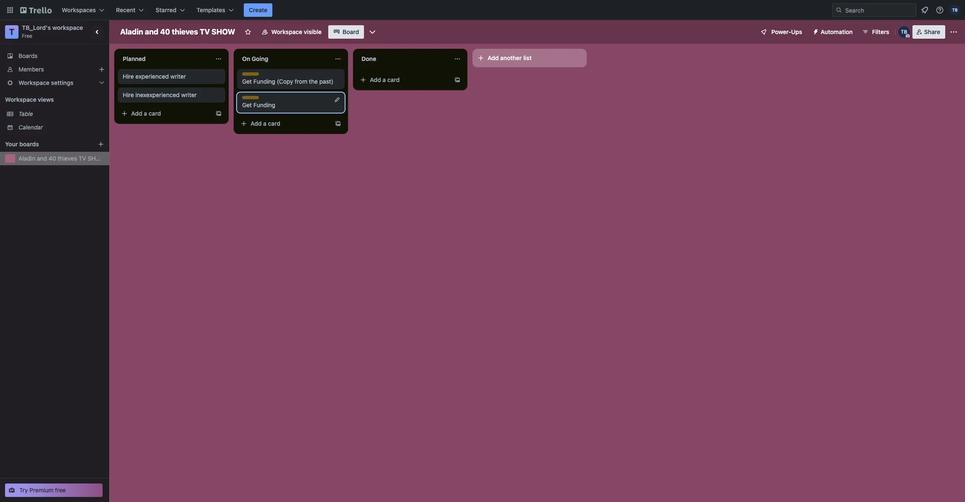 Task type: describe. For each thing, give the bounding box(es) containing it.
get funding link
[[242, 101, 340, 109]]

workspace for workspace views
[[5, 96, 36, 103]]

t
[[9, 27, 14, 37]]

get funding (copy from the past) link
[[242, 77, 340, 86]]

card for done
[[388, 76, 400, 83]]

card for planned
[[149, 110, 161, 117]]

try premium free
[[19, 487, 66, 494]]

free
[[55, 487, 66, 494]]

premium
[[30, 487, 53, 494]]

a for planned
[[144, 110, 147, 117]]

get funding (copy from the past)
[[242, 78, 334, 85]]

funding for get funding (copy from the past)
[[254, 78, 276, 85]]

members
[[19, 66, 44, 73]]

0 horizontal spatial thieves
[[58, 155, 77, 162]]

show inside text box
[[212, 27, 235, 36]]

workspace for workspace settings
[[19, 79, 50, 86]]

power-ups button
[[755, 25, 808, 39]]

Planned text field
[[118, 52, 210, 66]]

thieves inside text box
[[172, 27, 198, 36]]

card for on going
[[268, 120, 281, 127]]

board
[[343, 28, 359, 35]]

0 horizontal spatial tv
[[79, 155, 86, 162]]

board link
[[329, 25, 364, 39]]

share
[[925, 28, 941, 35]]

on going
[[242, 55, 269, 62]]

this member is an admin of this board. image
[[907, 34, 910, 38]]

add a card for done
[[370, 76, 400, 83]]

40 inside text box
[[160, 27, 170, 36]]

tb_lord (tylerblack44) image
[[899, 26, 911, 38]]

visible
[[304, 28, 322, 35]]

views
[[38, 96, 54, 103]]

your boards
[[5, 141, 39, 148]]

workspace settings button
[[0, 76, 109, 90]]

templates button
[[192, 3, 239, 17]]

add another list button
[[473, 49, 587, 67]]

table
[[19, 110, 33, 117]]

the
[[309, 78, 318, 85]]

funding for get funding
[[254, 101, 276, 109]]

workspace
[[52, 24, 83, 31]]

tb_lord's workspace link
[[22, 24, 83, 31]]

a for done
[[383, 76, 386, 83]]

open information menu image
[[937, 6, 945, 14]]

and inside aladin and 40 thieves tv show text box
[[145, 27, 159, 36]]

members link
[[0, 63, 109, 76]]

calendar
[[19, 124, 43, 131]]

aladin and 40 thieves tv show link
[[19, 154, 106, 163]]

add left another
[[488, 54, 499, 61]]

free
[[22, 33, 32, 39]]

hire for hire inexexperienced writer
[[123, 91, 134, 98]]

calendar link
[[19, 123, 104, 132]]

boards
[[19, 141, 39, 148]]

aladin inside text box
[[120, 27, 143, 36]]

create from template… image for done
[[454, 77, 461, 83]]

another
[[501, 54, 522, 61]]

boards
[[19, 52, 38, 59]]

workspaces button
[[57, 3, 109, 17]]

your boards with 1 items element
[[5, 139, 85, 149]]

get funding
[[242, 101, 276, 109]]

Done text field
[[357, 52, 449, 66]]

from
[[295, 78, 308, 85]]

create from template… image
[[215, 110, 222, 117]]

power-ups
[[772, 28, 803, 35]]

workspace settings
[[19, 79, 74, 86]]

hire for hire experienced writer
[[123, 73, 134, 80]]

customize views image
[[369, 28, 377, 36]]

a for on going
[[263, 120, 267, 127]]

sm image
[[810, 25, 821, 37]]

get for get funding (copy from the past)
[[242, 78, 252, 85]]

t link
[[5, 25, 19, 39]]

star or unstar board image
[[245, 29, 251, 35]]

experienced
[[136, 73, 169, 80]]

ups
[[792, 28, 803, 35]]

tv inside text box
[[200, 27, 210, 36]]

writer for hire inexexperienced writer
[[181, 91, 197, 98]]

on
[[242, 55, 250, 62]]

workspaces
[[62, 6, 96, 13]]

color: yellow, title: "less than $25m" element for get funding
[[242, 96, 259, 99]]

tyler black (tylerblack44) image
[[951, 5, 961, 15]]

workspace visible
[[272, 28, 322, 35]]

going
[[252, 55, 269, 62]]



Task type: locate. For each thing, give the bounding box(es) containing it.
done
[[362, 55, 377, 62]]

add a card button for done
[[357, 73, 451, 87]]

0 vertical spatial aladin
[[120, 27, 143, 36]]

card down inexexperienced
[[149, 110, 161, 117]]

2 horizontal spatial a
[[383, 76, 386, 83]]

funding down get funding (copy from the past) on the top left of page
[[254, 101, 276, 109]]

0 horizontal spatial show
[[88, 155, 106, 162]]

add a card button
[[357, 73, 451, 87], [118, 107, 212, 120], [237, 117, 332, 130]]

0 vertical spatial hire
[[123, 73, 134, 80]]

workspace
[[272, 28, 303, 35], [19, 79, 50, 86], [5, 96, 36, 103]]

0 vertical spatial and
[[145, 27, 159, 36]]

1 vertical spatial hire
[[123, 91, 134, 98]]

1 vertical spatial thieves
[[58, 155, 77, 162]]

aladin down boards
[[19, 155, 35, 162]]

workspace up "table"
[[5, 96, 36, 103]]

hire experienced writer link
[[123, 72, 220, 81]]

0 vertical spatial card
[[388, 76, 400, 83]]

0 horizontal spatial card
[[149, 110, 161, 117]]

0 vertical spatial thieves
[[172, 27, 198, 36]]

card down done text box
[[388, 76, 400, 83]]

starred
[[156, 6, 177, 13]]

hire inexexperienced writer
[[123, 91, 197, 98]]

workspace for workspace visible
[[272, 28, 303, 35]]

add board image
[[98, 141, 104, 148]]

list
[[524, 54, 532, 61]]

recent
[[116, 6, 136, 13]]

2 get from the top
[[242, 101, 252, 109]]

add a card down done
[[370, 76, 400, 83]]

workspace views
[[5, 96, 54, 103]]

filters button
[[860, 25, 893, 39]]

aladin and 40 thieves tv show down starred dropdown button
[[120, 27, 235, 36]]

1 horizontal spatial card
[[268, 120, 281, 127]]

0 horizontal spatial a
[[144, 110, 147, 117]]

tv down templates
[[200, 27, 210, 36]]

1 horizontal spatial aladin and 40 thieves tv show
[[120, 27, 235, 36]]

0 vertical spatial add a card
[[370, 76, 400, 83]]

40 down starred
[[160, 27, 170, 36]]

1 horizontal spatial create from template… image
[[454, 77, 461, 83]]

1 vertical spatial a
[[144, 110, 147, 117]]

card down get funding
[[268, 120, 281, 127]]

your
[[5, 141, 18, 148]]

a down done text box
[[383, 76, 386, 83]]

0 horizontal spatial create from template… image
[[335, 120, 342, 127]]

create from template… image
[[454, 77, 461, 83], [335, 120, 342, 127]]

1 vertical spatial 40
[[49, 155, 56, 162]]

and
[[145, 27, 159, 36], [37, 155, 47, 162]]

create button
[[244, 3, 273, 17]]

1 horizontal spatial add a card
[[251, 120, 281, 127]]

aladin and 40 thieves tv show inside text box
[[120, 27, 235, 36]]

color: yellow, title: "less than $25m" element
[[242, 72, 259, 76], [242, 96, 259, 99]]

0 horizontal spatial and
[[37, 155, 47, 162]]

planned
[[123, 55, 146, 62]]

hire left inexexperienced
[[123, 91, 134, 98]]

add down done
[[370, 76, 381, 83]]

and down starred
[[145, 27, 159, 36]]

back to home image
[[20, 3, 52, 17]]

writer down hire experienced writer link on the left top
[[181, 91, 197, 98]]

0 horizontal spatial aladin and 40 thieves tv show
[[19, 155, 106, 162]]

tb_lord's workspace free
[[22, 24, 83, 39]]

workspace inside dropdown button
[[19, 79, 50, 86]]

0 vertical spatial get
[[242, 78, 252, 85]]

0 notifications image
[[921, 5, 931, 15]]

tv
[[200, 27, 210, 36], [79, 155, 86, 162]]

workspace visible button
[[256, 25, 327, 39]]

get
[[242, 78, 252, 85], [242, 101, 252, 109]]

1 vertical spatial aladin and 40 thieves tv show
[[19, 155, 106, 162]]

1 horizontal spatial a
[[263, 120, 267, 127]]

thieves
[[172, 27, 198, 36], [58, 155, 77, 162]]

Board name text field
[[116, 25, 240, 39]]

2 funding from the top
[[254, 101, 276, 109]]

add for done
[[370, 76, 381, 83]]

40 down your boards with 1 items element
[[49, 155, 56, 162]]

1 vertical spatial add a card
[[131, 110, 161, 117]]

0 horizontal spatial add a card
[[131, 110, 161, 117]]

1 funding from the top
[[254, 78, 276, 85]]

thieves down your boards with 1 items element
[[58, 155, 77, 162]]

1 horizontal spatial thieves
[[172, 27, 198, 36]]

funding
[[254, 78, 276, 85], [254, 101, 276, 109]]

1 vertical spatial aladin
[[19, 155, 35, 162]]

recent button
[[111, 3, 149, 17]]

get for get funding
[[242, 101, 252, 109]]

hire inexexperienced writer link
[[123, 91, 220, 99]]

automation
[[821, 28, 854, 35]]

thieves down starred dropdown button
[[172, 27, 198, 36]]

2 color: yellow, title: "less than $25m" element from the top
[[242, 96, 259, 99]]

On Going text field
[[237, 52, 330, 66]]

2 horizontal spatial card
[[388, 76, 400, 83]]

workspace navigation collapse icon image
[[92, 26, 103, 38]]

hire
[[123, 73, 134, 80], [123, 91, 134, 98]]

40
[[160, 27, 170, 36], [49, 155, 56, 162]]

a down inexexperienced
[[144, 110, 147, 117]]

boards link
[[0, 49, 109, 63]]

show
[[212, 27, 235, 36], [88, 155, 106, 162]]

1 vertical spatial card
[[149, 110, 161, 117]]

1 vertical spatial writer
[[181, 91, 197, 98]]

workspace inside button
[[272, 28, 303, 35]]

0 vertical spatial color: yellow, title: "less than $25m" element
[[242, 72, 259, 76]]

0 vertical spatial 40
[[160, 27, 170, 36]]

add for planned
[[131, 110, 142, 117]]

funding left (copy
[[254, 78, 276, 85]]

aladin down recent "popup button"
[[120, 27, 143, 36]]

show down the templates popup button
[[212, 27, 235, 36]]

add a card for planned
[[131, 110, 161, 117]]

2 vertical spatial card
[[268, 120, 281, 127]]

0 vertical spatial writer
[[171, 73, 186, 80]]

create
[[249, 6, 268, 13]]

aladin and 40 thieves tv show
[[120, 27, 235, 36], [19, 155, 106, 162]]

2 vertical spatial add a card
[[251, 120, 281, 127]]

add a card button down done text box
[[357, 73, 451, 87]]

1 vertical spatial workspace
[[19, 79, 50, 86]]

hire down planned
[[123, 73, 134, 80]]

add a card button for planned
[[118, 107, 212, 120]]

and inside the aladin and 40 thieves tv show link
[[37, 155, 47, 162]]

past)
[[320, 78, 334, 85]]

card
[[388, 76, 400, 83], [149, 110, 161, 117], [268, 120, 281, 127]]

tb_lord's
[[22, 24, 51, 31]]

0 horizontal spatial aladin
[[19, 155, 35, 162]]

writer
[[171, 73, 186, 80], [181, 91, 197, 98]]

tv down calendar link
[[79, 155, 86, 162]]

workspace down members
[[19, 79, 50, 86]]

2 hire from the top
[[123, 91, 134, 98]]

0 horizontal spatial add a card button
[[118, 107, 212, 120]]

try premium free button
[[5, 484, 103, 497]]

writer for hire experienced writer
[[171, 73, 186, 80]]

add for on going
[[251, 120, 262, 127]]

0 vertical spatial show
[[212, 27, 235, 36]]

edit card image
[[334, 96, 341, 103]]

2 horizontal spatial add a card button
[[357, 73, 451, 87]]

1 hire from the top
[[123, 73, 134, 80]]

show menu image
[[950, 28, 959, 36]]

1 get from the top
[[242, 78, 252, 85]]

1 vertical spatial show
[[88, 155, 106, 162]]

1 horizontal spatial aladin
[[120, 27, 143, 36]]

Search field
[[843, 4, 917, 16]]

create from template… image for on going
[[335, 120, 342, 127]]

1 horizontal spatial and
[[145, 27, 159, 36]]

hire experienced writer
[[123, 73, 186, 80]]

0 vertical spatial aladin and 40 thieves tv show
[[120, 27, 235, 36]]

add a card down inexexperienced
[[131, 110, 161, 117]]

add
[[488, 54, 499, 61], [370, 76, 381, 83], [131, 110, 142, 117], [251, 120, 262, 127]]

1 horizontal spatial show
[[212, 27, 235, 36]]

primary element
[[0, 0, 966, 20]]

a
[[383, 76, 386, 83], [144, 110, 147, 117], [263, 120, 267, 127]]

try
[[19, 487, 28, 494]]

0 vertical spatial create from template… image
[[454, 77, 461, 83]]

color: yellow, title: "less than $25m" element up get funding
[[242, 96, 259, 99]]

2 vertical spatial workspace
[[5, 96, 36, 103]]

power-
[[772, 28, 792, 35]]

share button
[[913, 25, 946, 39]]

inexexperienced
[[136, 91, 180, 98]]

1 color: yellow, title: "less than $25m" element from the top
[[242, 72, 259, 76]]

0 horizontal spatial 40
[[49, 155, 56, 162]]

1 horizontal spatial tv
[[200, 27, 210, 36]]

aladin and 40 thieves tv show down your boards with 1 items element
[[19, 155, 106, 162]]

show down add board icon
[[88, 155, 106, 162]]

settings
[[51, 79, 74, 86]]

add a card
[[370, 76, 400, 83], [131, 110, 161, 117], [251, 120, 281, 127]]

starred button
[[151, 3, 190, 17]]

(copy
[[277, 78, 293, 85]]

0 vertical spatial a
[[383, 76, 386, 83]]

automation button
[[810, 25, 859, 39]]

search image
[[836, 7, 843, 13]]

add down get funding
[[251, 120, 262, 127]]

color: yellow, title: "less than $25m" element for get funding (copy from the past)
[[242, 72, 259, 76]]

1 vertical spatial create from template… image
[[335, 120, 342, 127]]

filters
[[873, 28, 890, 35]]

1 vertical spatial funding
[[254, 101, 276, 109]]

table link
[[19, 110, 104, 118]]

add a card for on going
[[251, 120, 281, 127]]

add a card button down hire inexexperienced writer
[[118, 107, 212, 120]]

0 vertical spatial tv
[[200, 27, 210, 36]]

templates
[[197, 6, 226, 13]]

aladin
[[120, 27, 143, 36], [19, 155, 35, 162]]

1 vertical spatial color: yellow, title: "less than $25m" element
[[242, 96, 259, 99]]

1 horizontal spatial add a card button
[[237, 117, 332, 130]]

2 horizontal spatial add a card
[[370, 76, 400, 83]]

1 vertical spatial get
[[242, 101, 252, 109]]

0 vertical spatial workspace
[[272, 28, 303, 35]]

add down inexexperienced
[[131, 110, 142, 117]]

add a card down get funding
[[251, 120, 281, 127]]

0 vertical spatial funding
[[254, 78, 276, 85]]

a down get funding
[[263, 120, 267, 127]]

1 vertical spatial tv
[[79, 155, 86, 162]]

writer up hire inexexperienced writer link
[[171, 73, 186, 80]]

add another list
[[488, 54, 532, 61]]

add a card button down get funding link
[[237, 117, 332, 130]]

workspace left visible
[[272, 28, 303, 35]]

add a card button for on going
[[237, 117, 332, 130]]

2 vertical spatial a
[[263, 120, 267, 127]]

and down your boards with 1 items element
[[37, 155, 47, 162]]

1 vertical spatial and
[[37, 155, 47, 162]]

color: yellow, title: "less than $25m" element down on
[[242, 72, 259, 76]]

1 horizontal spatial 40
[[160, 27, 170, 36]]



Task type: vqa. For each thing, say whether or not it's contained in the screenshot.
TRY
yes



